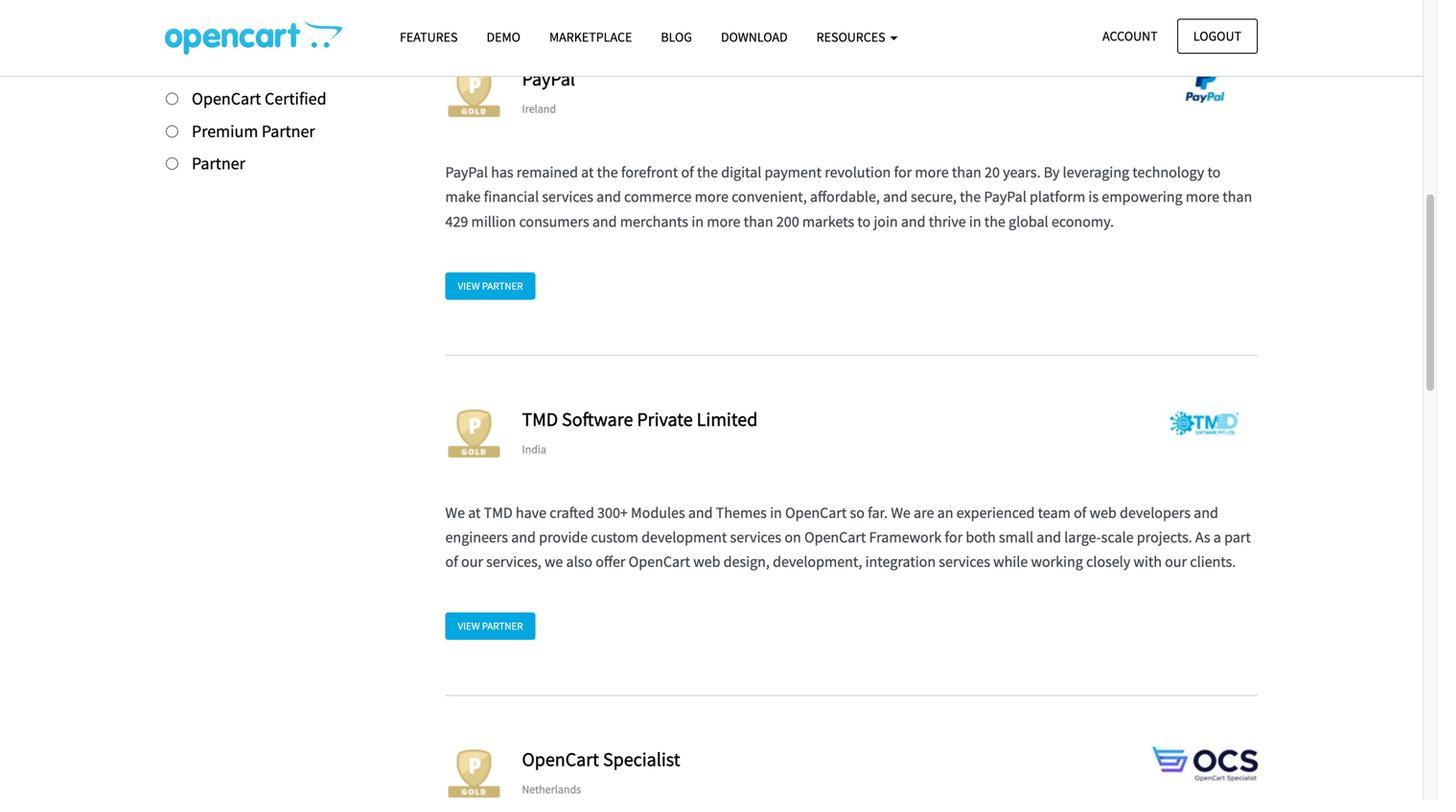 Task type: vqa. For each thing, say whether or not it's contained in the screenshot.
experience in the join countless other businesses who experience more sales, better customer retention and increased freedom with their fully customized opencart store. we make your store run smoother, faster and more efficiently than you could ever imagine.
no



Task type: locate. For each thing, give the bounding box(es) containing it.
view partner link down services,
[[446, 613, 536, 640]]

1 opencart certified image from the top
[[446, 64, 503, 122]]

secure,
[[911, 187, 957, 206]]

1 horizontal spatial of
[[682, 163, 694, 182]]

1 horizontal spatial tmd
[[522, 407, 558, 431]]

paypal image
[[1153, 64, 1259, 103]]

1 horizontal spatial to
[[1208, 163, 1221, 182]]

to left join at right
[[858, 212, 871, 231]]

at right the remained
[[581, 163, 594, 182]]

0 vertical spatial view partner
[[458, 279, 523, 292]]

1 vertical spatial at
[[468, 503, 481, 522]]

features
[[400, 28, 458, 46]]

2 opencart certified image from the top
[[446, 405, 503, 462]]

2 vertical spatial paypal
[[985, 187, 1027, 206]]

paypal for paypal has remained at the forefront of the digital payment revolution for more than 20 years. by leveraging technology to make financial services and commerce more convenient, affordable, and secure, the paypal platform is empowering more than 429 million consumers and merchants in more than 200 markets to join and thrive in the global economy.
[[446, 163, 488, 182]]

2 horizontal spatial services
[[939, 552, 991, 571]]

tmd up the india
[[522, 407, 558, 431]]

more down digital
[[695, 187, 729, 206]]

2 view partner link from the top
[[446, 613, 536, 640]]

of right forefront
[[682, 163, 694, 182]]

2 vertical spatial than
[[744, 212, 774, 231]]

opencart up development,
[[805, 528, 867, 547]]

convenient,
[[732, 187, 807, 206]]

our
[[461, 552, 483, 571], [1166, 552, 1188, 571]]

view partner link for tmd software private limited
[[446, 613, 536, 640]]

for
[[894, 163, 912, 182], [945, 528, 963, 547]]

services up "consumers"
[[542, 187, 594, 206]]

opencart certified
[[192, 88, 327, 109]]

we up engineers
[[446, 503, 465, 522]]

our down engineers
[[461, 552, 483, 571]]

for inside paypal has remained at the forefront of the digital payment revolution for more than 20 years. by leveraging technology to make financial services and commerce more convenient, affordable, and secure, the paypal platform is empowering more than 429 million consumers and merchants in more than 200 markets to join and thrive in the global economy.
[[894, 163, 912, 182]]

of up large-
[[1074, 503, 1087, 522]]

1 view partner link from the top
[[446, 272, 536, 300]]

view
[[458, 279, 480, 292], [458, 619, 480, 633]]

1 horizontal spatial than
[[952, 163, 982, 182]]

opencart certified image down demo link
[[446, 64, 503, 122]]

1 horizontal spatial paypal
[[522, 67, 576, 91]]

india
[[522, 442, 547, 456]]

0 vertical spatial view
[[458, 279, 480, 292]]

2 view partner from the top
[[458, 619, 523, 633]]

we
[[446, 503, 465, 522], [891, 503, 911, 522]]

of
[[682, 163, 694, 182], [1074, 503, 1087, 522], [446, 552, 458, 571]]

0 horizontal spatial services
[[542, 187, 594, 206]]

design,
[[724, 552, 770, 571]]

view partner down million
[[458, 279, 523, 292]]

view down engineers
[[458, 619, 480, 633]]

0 vertical spatial paypal
[[522, 67, 576, 91]]

1 vertical spatial tmd
[[484, 503, 513, 522]]

themes
[[716, 503, 767, 522]]

web
[[1090, 503, 1117, 522], [694, 552, 721, 571]]

the left forefront
[[597, 163, 618, 182]]

opencart up "netherlands"
[[522, 747, 599, 771]]

opencart certified image left "netherlands"
[[446, 745, 503, 800]]

than
[[952, 163, 982, 182], [1223, 187, 1253, 206], [744, 212, 774, 231]]

make
[[446, 187, 481, 206]]

0 horizontal spatial our
[[461, 552, 483, 571]]

in right merchants
[[692, 212, 704, 231]]

1 vertical spatial view partner
[[458, 619, 523, 633]]

1 vertical spatial web
[[694, 552, 721, 571]]

3 opencart certified image from the top
[[446, 745, 503, 800]]

at up engineers
[[468, 503, 481, 522]]

view partner link
[[446, 272, 536, 300], [446, 613, 536, 640]]

2 horizontal spatial paypal
[[985, 187, 1027, 206]]

to right technology
[[1208, 163, 1221, 182]]

0 horizontal spatial we
[[446, 503, 465, 522]]

2 vertical spatial opencart certified image
[[446, 745, 503, 800]]

than down convenient,
[[744, 212, 774, 231]]

paypal up ireland
[[522, 67, 576, 91]]

1 horizontal spatial services
[[731, 528, 782, 547]]

0 horizontal spatial to
[[858, 212, 871, 231]]

0 vertical spatial view partner link
[[446, 272, 536, 300]]

2 horizontal spatial of
[[1074, 503, 1087, 522]]

services
[[542, 187, 594, 206], [731, 528, 782, 547], [939, 552, 991, 571]]

1 vertical spatial opencart certified image
[[446, 405, 503, 462]]

0 vertical spatial opencart certified image
[[446, 64, 503, 122]]

netherlands
[[522, 782, 581, 797]]

1 horizontal spatial at
[[581, 163, 594, 182]]

we right the far.
[[891, 503, 911, 522]]

0 vertical spatial for
[[894, 163, 912, 182]]

and right join at right
[[902, 212, 926, 231]]

web down development
[[694, 552, 721, 571]]

private
[[637, 407, 693, 431]]

all
[[192, 55, 210, 77]]

for up secure, on the right
[[894, 163, 912, 182]]

scale
[[1102, 528, 1134, 547]]

1 horizontal spatial for
[[945, 528, 963, 547]]

0 vertical spatial services
[[542, 187, 594, 206]]

view partner for tmd software private limited
[[458, 619, 523, 633]]

1 view partner from the top
[[458, 279, 523, 292]]

0 horizontal spatial tmd
[[484, 503, 513, 522]]

1 horizontal spatial in
[[770, 503, 783, 522]]

tmd
[[522, 407, 558, 431], [484, 503, 513, 522]]

opencart certified image
[[446, 64, 503, 122], [446, 405, 503, 462], [446, 745, 503, 800]]

in right themes
[[770, 503, 783, 522]]

at inside we at tmd have crafted 300+ modules and themes in opencart so far. we are an experienced team of web developers and engineers and provide custom development services on opencart framework for both small and large-scale projects. as a part of our services, we also offer opencart web design, development, integration services while working closely with our clients.
[[468, 503, 481, 522]]

thrive
[[929, 212, 967, 231]]

of down engineers
[[446, 552, 458, 571]]

opencart certified image left the india
[[446, 405, 503, 462]]

1 vertical spatial view partner link
[[446, 613, 536, 640]]

view partner link down million
[[446, 272, 536, 300]]

2 view from the top
[[458, 619, 480, 633]]

0 horizontal spatial of
[[446, 552, 458, 571]]

than right the empowering in the right top of the page
[[1223, 187, 1253, 206]]

1 horizontal spatial our
[[1166, 552, 1188, 571]]

and up join at right
[[884, 187, 908, 206]]

paypal
[[522, 67, 576, 91], [446, 163, 488, 182], [985, 187, 1027, 206]]

1 vertical spatial of
[[1074, 503, 1087, 522]]

0 horizontal spatial web
[[694, 552, 721, 571]]

0 horizontal spatial for
[[894, 163, 912, 182]]

clients.
[[1191, 552, 1237, 571]]

view partner for paypal
[[458, 279, 523, 292]]

0 vertical spatial of
[[682, 163, 694, 182]]

services up "design,"
[[731, 528, 782, 547]]

framework
[[870, 528, 942, 547]]

financial
[[484, 187, 539, 206]]

0 vertical spatial web
[[1090, 503, 1117, 522]]

tmd software private limited
[[522, 407, 758, 431]]

web up scale
[[1090, 503, 1117, 522]]

in right thrive
[[970, 212, 982, 231]]

download
[[721, 28, 788, 46]]

1 horizontal spatial we
[[891, 503, 911, 522]]

1 vertical spatial paypal
[[446, 163, 488, 182]]

tmd up engineers
[[484, 503, 513, 522]]

of inside paypal has remained at the forefront of the digital payment revolution for more than 20 years. by leveraging technology to make financial services and commerce more convenient, affordable, and secure, the paypal platform is empowering more than 429 million consumers and merchants in more than 200 markets to join and thrive in the global economy.
[[682, 163, 694, 182]]

far.
[[868, 503, 888, 522]]

the left global
[[985, 212, 1006, 231]]

development
[[642, 528, 727, 547]]

our down the projects.
[[1166, 552, 1188, 571]]

and up development
[[689, 503, 713, 522]]

services,
[[487, 552, 542, 571]]

1 horizontal spatial web
[[1090, 503, 1117, 522]]

2 horizontal spatial in
[[970, 212, 982, 231]]

view down 429
[[458, 279, 480, 292]]

view partner link for paypal
[[446, 272, 536, 300]]

to
[[1208, 163, 1221, 182], [858, 212, 871, 231]]

developers
[[1120, 503, 1191, 522]]

partner
[[262, 120, 315, 142], [192, 153, 245, 174], [482, 279, 523, 292], [482, 619, 523, 633]]

opencart
[[192, 88, 261, 109], [786, 503, 847, 522], [805, 528, 867, 547], [629, 552, 691, 571], [522, 747, 599, 771]]

0 vertical spatial to
[[1208, 163, 1221, 182]]

None radio
[[166, 93, 178, 105], [166, 125, 178, 137], [166, 157, 178, 170], [166, 93, 178, 105], [166, 125, 178, 137], [166, 157, 178, 170]]

large-
[[1065, 528, 1102, 547]]

2 vertical spatial services
[[939, 552, 991, 571]]

1 view from the top
[[458, 279, 480, 292]]

the up thrive
[[960, 187, 982, 206]]

markets
[[803, 212, 855, 231]]

view partner down services,
[[458, 619, 523, 633]]

the left digital
[[697, 163, 719, 182]]

the
[[597, 163, 618, 182], [697, 163, 719, 182], [960, 187, 982, 206], [985, 212, 1006, 231]]

empowering
[[1102, 187, 1183, 206]]

opencart certified image for tmd software private limited
[[446, 405, 503, 462]]

consumers
[[519, 212, 590, 231]]

services down both
[[939, 552, 991, 571]]

limited
[[697, 407, 758, 431]]

more down convenient,
[[707, 212, 741, 231]]

300+
[[598, 503, 628, 522]]

more
[[916, 163, 949, 182], [695, 187, 729, 206], [1186, 187, 1220, 206], [707, 212, 741, 231]]

at
[[581, 163, 594, 182], [468, 503, 481, 522]]

merchants
[[620, 212, 689, 231]]

and
[[597, 187, 621, 206], [884, 187, 908, 206], [593, 212, 617, 231], [902, 212, 926, 231], [689, 503, 713, 522], [1194, 503, 1219, 522], [511, 528, 536, 547], [1037, 528, 1062, 547]]

opencart certified image for opencart specialist
[[446, 745, 503, 800]]

1 vertical spatial view
[[458, 619, 480, 633]]

while
[[994, 552, 1029, 571]]

1 vertical spatial than
[[1223, 187, 1253, 206]]

1 vertical spatial to
[[858, 212, 871, 231]]

forefront
[[621, 163, 678, 182]]

0 horizontal spatial paypal
[[446, 163, 488, 182]]

and down have
[[511, 528, 536, 547]]

provide
[[539, 528, 588, 547]]

than left 20
[[952, 163, 982, 182]]

and up as
[[1194, 503, 1219, 522]]

download link
[[707, 20, 803, 54]]

certified
[[265, 88, 327, 109]]

and left merchants
[[593, 212, 617, 231]]

0 horizontal spatial than
[[744, 212, 774, 231]]

view partner
[[458, 279, 523, 292], [458, 619, 523, 633]]

partner down certified
[[262, 120, 315, 142]]

on
[[785, 528, 802, 547]]

1 vertical spatial for
[[945, 528, 963, 547]]

million
[[472, 212, 516, 231]]

0 vertical spatial at
[[581, 163, 594, 182]]

0 horizontal spatial at
[[468, 503, 481, 522]]

0 vertical spatial than
[[952, 163, 982, 182]]

tmd software private limited image
[[1153, 405, 1259, 443]]

account
[[1103, 27, 1158, 45]]

offer
[[596, 552, 626, 571]]

tmd inside we at tmd have crafted 300+ modules and themes in opencart so far. we are an experienced team of web developers and engineers and provide custom development services on opencart framework for both small and large-scale projects. as a part of our services, we also offer opencart web design, development, integration services while working closely with our clients.
[[484, 503, 513, 522]]

more down technology
[[1186, 187, 1220, 206]]

paypal up make
[[446, 163, 488, 182]]

logout link
[[1178, 19, 1259, 54]]

2 we from the left
[[891, 503, 911, 522]]

for down an
[[945, 528, 963, 547]]

paypal down 20
[[985, 187, 1027, 206]]

payment
[[765, 163, 822, 182]]



Task type: describe. For each thing, give the bounding box(es) containing it.
200
[[777, 212, 800, 231]]

1 our from the left
[[461, 552, 483, 571]]

blog link
[[647, 20, 707, 54]]

an
[[938, 503, 954, 522]]

closely
[[1087, 552, 1131, 571]]

opencart up on
[[786, 503, 847, 522]]

more up secure, on the right
[[916, 163, 949, 182]]

demo
[[487, 28, 521, 46]]

is
[[1089, 187, 1099, 206]]

projects.
[[1137, 528, 1193, 547]]

we at tmd have crafted 300+ modules and themes in opencart so far. we are an experienced team of web developers and engineers and provide custom development services on opencart framework for both small and large-scale projects. as a part of our services, we also offer opencart web design, development, integration services while working closely with our clients.
[[446, 503, 1252, 571]]

marketplace link
[[535, 20, 647, 54]]

2 horizontal spatial than
[[1223, 187, 1253, 206]]

specialist
[[603, 747, 681, 771]]

at inside paypal has remained at the forefront of the digital payment revolution for more than 20 years. by leveraging technology to make financial services and commerce more convenient, affordable, and secure, the paypal platform is empowering more than 429 million consumers and merchants in more than 200 markets to join and thrive in the global economy.
[[581, 163, 594, 182]]

years.
[[1003, 163, 1041, 182]]

opencart specialist
[[522, 747, 681, 771]]

opencart certified image for paypal
[[446, 64, 503, 122]]

custom
[[591, 528, 639, 547]]

features link
[[386, 20, 472, 54]]

team
[[1038, 503, 1071, 522]]

paypal has remained at the forefront of the digital payment revolution for more than 20 years. by leveraging technology to make financial services and commerce more convenient, affordable, and secure, the paypal platform is empowering more than 429 million consumers and merchants in more than 200 markets to join and thrive in the global economy.
[[446, 163, 1253, 231]]

resources link
[[803, 20, 913, 54]]

view for tmd software private limited
[[458, 619, 480, 633]]

1 we from the left
[[446, 503, 465, 522]]

with
[[1134, 552, 1163, 571]]

integration
[[866, 552, 936, 571]]

both
[[966, 528, 996, 547]]

technology
[[1133, 163, 1205, 182]]

also
[[566, 552, 593, 571]]

has
[[491, 163, 514, 182]]

premium partner
[[192, 120, 315, 142]]

are
[[914, 503, 935, 522]]

logout
[[1194, 27, 1242, 45]]

services inside paypal has remained at the forefront of the digital payment revolution for more than 20 years. by leveraging technology to make financial services and commerce more convenient, affordable, and secure, the paypal platform is empowering more than 429 million consumers and merchants in more than 200 markets to join and thrive in the global economy.
[[542, 187, 594, 206]]

marketplace
[[550, 28, 632, 46]]

leveraging
[[1063, 163, 1130, 182]]

modules
[[631, 503, 686, 522]]

2 vertical spatial of
[[446, 552, 458, 571]]

opencart - partners image
[[165, 20, 342, 55]]

we
[[545, 552, 563, 571]]

platform
[[1030, 187, 1086, 206]]

small
[[999, 528, 1034, 547]]

0 vertical spatial tmd
[[522, 407, 558, 431]]

for inside we at tmd have crafted 300+ modules and themes in opencart so far. we are an experienced team of web developers and engineers and provide custom development services on opencart framework for both small and large-scale projects. as a part of our services, we also offer opencart web design, development, integration services while working closely with our clients.
[[945, 528, 963, 547]]

and down forefront
[[597, 187, 621, 206]]

software
[[562, 407, 633, 431]]

experienced
[[957, 503, 1035, 522]]

partner down services,
[[482, 619, 523, 633]]

and down team
[[1037, 528, 1062, 547]]

working
[[1032, 552, 1084, 571]]

commerce
[[625, 187, 692, 206]]

global
[[1009, 212, 1049, 231]]

20
[[985, 163, 1000, 182]]

as
[[1196, 528, 1211, 547]]

partner down million
[[482, 279, 523, 292]]

digital
[[722, 163, 762, 182]]

so
[[850, 503, 865, 522]]

opencart specialist image
[[1153, 745, 1259, 783]]

engineers
[[446, 528, 508, 547]]

2 our from the left
[[1166, 552, 1188, 571]]

have
[[516, 503, 547, 522]]

affordable,
[[810, 187, 881, 206]]

partner down premium
[[192, 153, 245, 174]]

in inside we at tmd have crafted 300+ modules and themes in opencart so far. we are an experienced team of web developers and engineers and provide custom development services on opencart framework for both small and large-scale projects. as a part of our services, we also offer opencart web design, development, integration services while working closely with our clients.
[[770, 503, 783, 522]]

development,
[[773, 552, 863, 571]]

remained
[[517, 163, 578, 182]]

revolution
[[825, 163, 891, 182]]

paypal for paypal
[[522, 67, 576, 91]]

part
[[1225, 528, 1252, 547]]

resources
[[817, 28, 889, 46]]

429
[[446, 212, 468, 231]]

a
[[1214, 528, 1222, 547]]

economy.
[[1052, 212, 1115, 231]]

crafted
[[550, 503, 595, 522]]

opencart down development
[[629, 552, 691, 571]]

0 horizontal spatial in
[[692, 212, 704, 231]]

1 vertical spatial services
[[731, 528, 782, 547]]

ireland
[[522, 101, 556, 116]]

opencart up premium
[[192, 88, 261, 109]]

premium
[[192, 120, 258, 142]]

view for paypal
[[458, 279, 480, 292]]

account link
[[1087, 19, 1175, 54]]

by
[[1044, 163, 1060, 182]]

blog
[[661, 28, 693, 46]]

join
[[874, 212, 899, 231]]

demo link
[[472, 20, 535, 54]]



